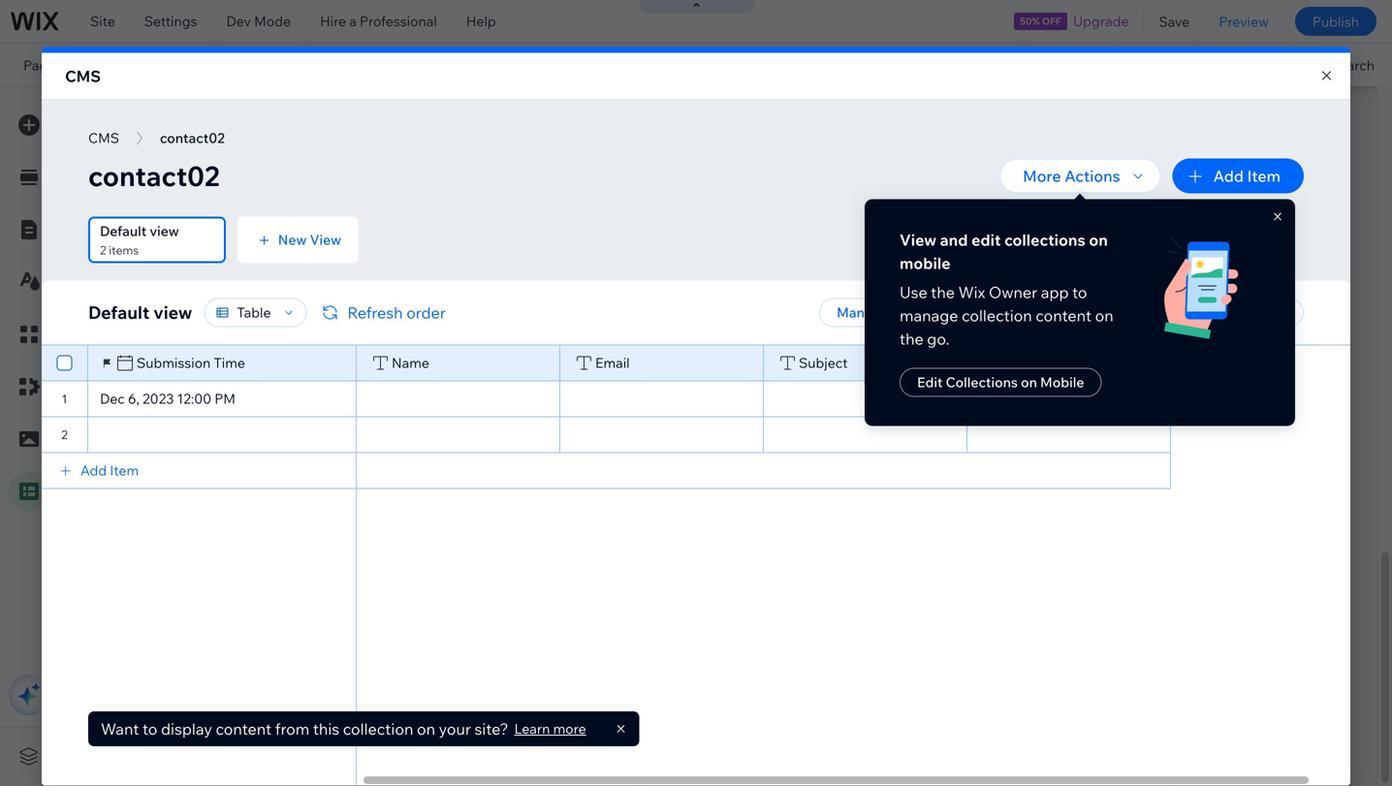 Task type: locate. For each thing, give the bounding box(es) containing it.
create
[[377, 711, 426, 730]]

projects
[[73, 56, 146, 73]]

0 vertical spatial a
[[349, 13, 357, 30]]

add a preset
[[400, 748, 480, 765]]

professional
[[360, 13, 437, 30]]

preview button
[[1205, 0, 1284, 43]]

0 horizontal spatial a
[[349, 13, 357, 30]]

hire
[[320, 13, 346, 30]]

1 horizontal spatial a
[[429, 748, 437, 765]]

help
[[466, 13, 496, 30]]

a for professional
[[349, 13, 357, 30]]

create collection button
[[354, 703, 526, 738]]

a right hire at the left top of the page
[[349, 13, 357, 30]]

submissions
[[418, 247, 485, 261]]

hire a professional
[[320, 13, 437, 30]]

preview
[[1219, 13, 1269, 30]]

a
[[349, 13, 357, 30], [429, 748, 437, 765]]

save button
[[1145, 0, 1205, 43]]

save
[[1159, 13, 1190, 30]]

settings
[[144, 13, 197, 30]]

1 vertical spatial a
[[429, 748, 437, 765]]

publish button
[[1295, 7, 1377, 36]]

off
[[1042, 15, 1061, 27]]

a inside 'button'
[[429, 748, 437, 765]]

a right add
[[429, 748, 437, 765]]

contact02 permissions: form submissions
[[316, 228, 485, 261]]

contact02
[[316, 228, 380, 245]]

collection
[[429, 711, 503, 730]]



Task type: vqa. For each thing, say whether or not it's contained in the screenshot.
Newest Apps link in the bottom left of the page
no



Task type: describe. For each thing, give the bounding box(es) containing it.
site
[[90, 13, 115, 30]]

dev mode
[[226, 13, 291, 30]]

more
[[121, 223, 154, 240]]

search button
[[1290, 44, 1392, 86]]

create collection
[[377, 711, 503, 730]]

search
[[1331, 56, 1375, 73]]

learn
[[82, 223, 118, 240]]

main
[[82, 157, 113, 174]]

dev
[[226, 13, 251, 30]]

50%
[[1020, 15, 1040, 27]]

add
[[400, 748, 426, 765]]

upgrade
[[1073, 13, 1129, 30]]

mode
[[254, 13, 291, 30]]

publish
[[1313, 13, 1359, 30]]

add a preset button
[[400, 748, 480, 765]]

learn more
[[82, 223, 154, 240]]

a for preset
[[429, 748, 437, 765]]

50% off
[[1020, 15, 1061, 27]]

preset
[[440, 748, 480, 765]]

permissions:
[[316, 247, 384, 261]]

form
[[387, 247, 415, 261]]

cms
[[65, 66, 101, 86]]



